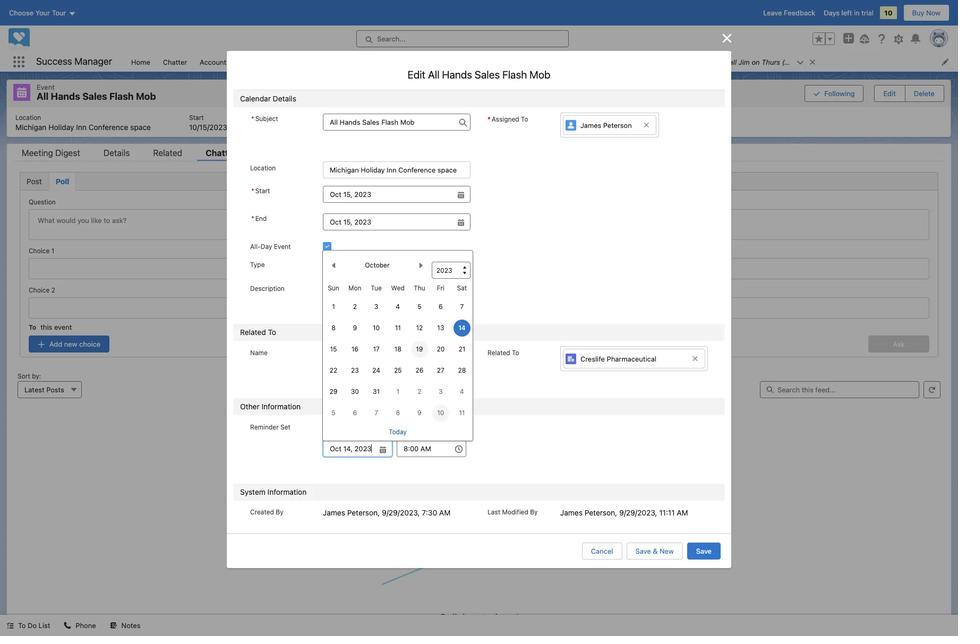 Task type: locate. For each thing, give the bounding box(es) containing it.
9 button up 16
[[347, 320, 364, 337]]

text default image left phone
[[64, 622, 71, 630]]

james for james peterson , 9/29/2023, 11:11 am
[[561, 509, 583, 518]]

31 button
[[368, 384, 385, 401]]

related to up name at the bottom of page
[[240, 328, 276, 337]]

26
[[416, 367, 424, 375]]

, up cancel button
[[615, 509, 618, 518]]

1 horizontal spatial 5 button
[[411, 299, 428, 316]]

2 button down 26 button
[[411, 384, 428, 401]]

1 vertical spatial 1
[[332, 303, 335, 311]]

2 vertical spatial 10
[[437, 409, 444, 417]]

1 vertical spatial information
[[268, 488, 307, 497]]

10/15/2023 for end 10/15/2023
[[266, 122, 304, 132]]

6 down fri
[[439, 303, 443, 311]]

try to call jim on thurs (sample)
[[706, 58, 811, 66]]

1 vertical spatial choice
[[29, 286, 50, 294]]

mob inside event all hands sales flash mob
[[136, 91, 156, 102]]

list
[[125, 52, 959, 72], [7, 107, 951, 137]]

chatter right home 'link'
[[163, 58, 187, 66]]

1 horizontal spatial meeting
[[331, 262, 357, 271]]

1 , from the left
[[378, 509, 380, 518]]

4 button
[[390, 299, 407, 316], [454, 384, 471, 401]]

8 up 15
[[332, 324, 336, 332]]

event down the 'success'
[[37, 83, 55, 91]]

9
[[353, 324, 357, 332], [418, 409, 422, 417]]

information for other information
[[262, 402, 301, 411]]

hands inside event all hands sales flash mob
[[51, 91, 80, 102]]

0 horizontal spatial hands
[[51, 91, 80, 102]]

0 vertical spatial 3
[[375, 303, 379, 311]]

information up 'set'
[[262, 402, 301, 411]]

collaborate here! status
[[13, 586, 945, 637]]

0 horizontal spatial chatter
[[163, 58, 187, 66]]

7 down 31 button on the left
[[375, 409, 378, 417]]

2 vertical spatial 1
[[397, 388, 400, 396]]

related up name at the bottom of page
[[240, 328, 266, 337]]

start inside start 10/15/2023
[[189, 113, 204, 121]]

0 horizontal spatial 4 button
[[390, 299, 407, 316]]

0 horizontal spatial location
[[15, 113, 41, 121]]

creslife pharmaceutical
[[581, 355, 657, 364]]

related right 21 button
[[488, 349, 510, 357]]

0 horizontal spatial 7
[[375, 409, 378, 417]]

0 vertical spatial location
[[15, 113, 41, 121]]

text default image inside phone button
[[64, 622, 71, 630]]

10 button
[[368, 320, 385, 337], [432, 405, 449, 422]]

details down conference
[[104, 148, 130, 158]]

9/29/2023, for 9/29/2023, 11:11 am
[[620, 509, 658, 518]]

days
[[824, 9, 840, 17]]

1 horizontal spatial chatter
[[206, 148, 237, 158]]

11 button right the 2023-11-10 cell
[[454, 405, 471, 422]]

hands up holiday
[[51, 91, 80, 102]]

5 button down thu
[[411, 299, 428, 316]]

text default image left notes
[[110, 622, 117, 630]]

6 button down fri
[[432, 299, 449, 316]]

1 vertical spatial 8
[[396, 409, 400, 417]]

0 vertical spatial 5 button
[[411, 299, 428, 316]]

0 horizontal spatial 7 button
[[368, 405, 385, 422]]

1 vertical spatial start
[[255, 187, 270, 195]]

am right "7:30"
[[439, 509, 451, 518]]

meeting inside "meeting" popup button
[[331, 262, 357, 271]]

1 button down sun
[[325, 299, 342, 316]]

4 down 28 button
[[460, 388, 464, 396]]

on
[[752, 58, 760, 66]]

7 button
[[454, 299, 471, 316], [368, 405, 385, 422]]

meeting down michigan
[[22, 148, 53, 158]]

29
[[330, 388, 338, 396]]

2 , from the left
[[615, 509, 618, 518]]

edit inside button
[[884, 89, 896, 98]]

0 horizontal spatial 2
[[51, 286, 55, 294]]

event right "day"
[[274, 243, 291, 251]]

2 10/15/2023 from the left
[[266, 122, 304, 132]]

buy now button
[[904, 4, 950, 21]]

15
[[330, 345, 337, 353]]

0 vertical spatial information
[[262, 402, 301, 411]]

sales inside event all hands sales flash mob
[[82, 91, 107, 102]]

10 down '27' button
[[437, 409, 444, 417]]

1 vertical spatial meeting
[[331, 262, 357, 271]]

0 vertical spatial choice
[[29, 247, 50, 255]]

0 horizontal spatial save
[[636, 548, 651, 556]]

* up all-
[[251, 215, 254, 222]]

0 vertical spatial all
[[428, 68, 440, 81]]

0 horizontal spatial 8 button
[[325, 320, 342, 337]]

1 down sun
[[332, 303, 335, 311]]

cancel button
[[582, 543, 623, 560]]

4 button down wed
[[390, 299, 407, 316]]

* for * start
[[251, 187, 254, 195]]

11 button up 18
[[390, 320, 407, 337]]

left
[[842, 9, 853, 17]]

1 vertical spatial 11 button
[[454, 405, 471, 422]]

name
[[250, 349, 268, 357]]

2 save from the left
[[697, 548, 712, 556]]

choice
[[29, 247, 50, 255], [29, 286, 50, 294]]

2 down mon
[[353, 303, 357, 311]]

11 up 18
[[395, 324, 401, 332]]

30
[[351, 388, 359, 396]]

text default image
[[809, 58, 817, 66], [458, 351, 465, 358]]

0 vertical spatial list
[[125, 52, 959, 72]]

Choice 1 text field
[[29, 258, 930, 279]]

0 vertical spatial 4 button
[[390, 299, 407, 316]]

sales for edit
[[475, 68, 500, 81]]

james peterson
[[581, 121, 632, 130]]

choice for choice 1
[[29, 247, 50, 255]]

text default image inside notes button
[[110, 622, 117, 630]]

1 horizontal spatial sales
[[475, 68, 500, 81]]

list containing home
[[125, 52, 959, 72]]

2 horizontal spatial related
[[488, 349, 510, 357]]

10
[[885, 9, 893, 17], [373, 324, 380, 332], [437, 409, 444, 417]]

information for system information
[[268, 488, 307, 497]]

description
[[250, 285, 285, 293]]

15 button
[[325, 341, 342, 358]]

0 vertical spatial mob
[[530, 68, 551, 81]]

sales down search... button
[[475, 68, 500, 81]]

9 button left the 2023-11-10 cell
[[411, 405, 428, 422]]

2023-10-14 cell
[[452, 318, 473, 339]]

9 up 16
[[353, 324, 357, 332]]

* up the * end
[[251, 187, 254, 195]]

0 vertical spatial 5
[[418, 303, 422, 311]]

mob for event all hands sales flash mob
[[136, 91, 156, 102]]

1 vertical spatial 5 button
[[325, 405, 342, 422]]

to
[[521, 115, 529, 123], [29, 323, 36, 331], [268, 328, 276, 337], [512, 349, 519, 357], [18, 622, 26, 630]]

0 vertical spatial 2
[[51, 286, 55, 294]]

4 down wed
[[396, 303, 400, 311]]

0 horizontal spatial related to
[[240, 328, 276, 337]]

related to right 21 button
[[488, 349, 519, 357]]

sales up location michigan holiday inn conference space
[[82, 91, 107, 102]]

* left assigned
[[488, 115, 491, 123]]

meeting button
[[323, 258, 471, 274]]

1 by from the left
[[276, 509, 284, 517]]

mob for edit all hands sales flash mob
[[530, 68, 551, 81]]

0 horizontal spatial 5
[[332, 409, 336, 417]]

chatter link right home
[[157, 52, 194, 72]]

8 button
[[325, 320, 342, 337], [390, 405, 407, 422]]

location up * start
[[250, 164, 276, 172]]

Question text field
[[29, 209, 930, 240]]

*
[[251, 115, 254, 123], [488, 115, 491, 123], [251, 187, 254, 195], [251, 215, 254, 222]]

following
[[825, 89, 855, 98]]

3 down '27' button
[[439, 388, 443, 396]]

1 horizontal spatial 5
[[418, 303, 422, 311]]

None text field
[[323, 186, 471, 203], [323, 213, 471, 230], [323, 441, 393, 458], [397, 441, 467, 458], [323, 186, 471, 203], [323, 213, 471, 230], [323, 441, 393, 458], [397, 441, 467, 458]]

subject
[[255, 115, 278, 123]]

meeting up sun
[[331, 262, 357, 271]]

0 vertical spatial 11 button
[[390, 320, 407, 337]]

details
[[273, 94, 296, 103], [104, 148, 130, 158]]

* subject
[[251, 115, 278, 123]]

details inside details link
[[104, 148, 130, 158]]

0 vertical spatial details
[[273, 94, 296, 103]]

10 up 17
[[373, 324, 380, 332]]

0 horizontal spatial 2 button
[[347, 299, 364, 316]]

11 button
[[390, 320, 407, 337], [454, 405, 471, 422]]

Choice 2 text field
[[29, 297, 930, 319]]

start
[[189, 113, 204, 121], [255, 187, 270, 195]]

10/15/2023 for start 10/15/2023
[[189, 122, 227, 132]]

20
[[437, 345, 445, 353]]

1 horizontal spatial 11 button
[[454, 405, 471, 422]]

text default image left do
[[6, 622, 14, 630]]

october grid
[[323, 280, 473, 424]]

1 am from the left
[[439, 509, 451, 518]]

2 up to this event
[[51, 286, 55, 294]]

3 text default image from the left
[[110, 622, 117, 630]]

3 button down the tue
[[368, 299, 385, 316]]

in
[[854, 9, 860, 17]]

to this event
[[29, 323, 72, 331]]

tab list
[[20, 172, 939, 190]]

list for home 'link'
[[7, 107, 951, 137]]

6 button
[[432, 299, 449, 316], [347, 405, 364, 422]]

26 button
[[411, 362, 428, 379]]

this
[[41, 323, 52, 331]]

end inside end 10/15/2023
[[266, 113, 277, 121]]

10 button down '27' button
[[432, 405, 449, 422]]

7 button down 31 button on the left
[[368, 405, 385, 422]]

0 horizontal spatial ,
[[378, 509, 380, 518]]

0 horizontal spatial chatter link
[[157, 52, 194, 72]]

peterson for james peterson , 9/29/2023, 11:11 am
[[585, 509, 615, 518]]

phone button
[[58, 615, 102, 637]]

text default image for notes
[[110, 622, 117, 630]]

1 horizontal spatial flash
[[503, 68, 527, 81]]

end
[[266, 113, 277, 121], [255, 215, 267, 222]]

0 vertical spatial edit
[[408, 68, 426, 81]]

contacts image
[[325, 348, 338, 361]]

0 horizontal spatial 9/29/2023,
[[382, 509, 420, 518]]

mob
[[530, 68, 551, 81], [136, 91, 156, 102]]

creslife
[[581, 355, 605, 364]]

location up michigan
[[15, 113, 41, 121]]

meeting digest link
[[13, 148, 89, 161]]

all up michigan
[[37, 91, 49, 102]]

am for 9/29/2023, 11:11 am
[[677, 509, 689, 518]]

5 down 29 button
[[332, 409, 336, 417]]

1 button down '25' button
[[390, 384, 407, 401]]

1 horizontal spatial am
[[677, 509, 689, 518]]

1 horizontal spatial hands
[[442, 68, 472, 81]]

1 vertical spatial details
[[104, 148, 130, 158]]

peterson for james peterson
[[604, 121, 632, 130]]

* for * subject
[[251, 115, 254, 123]]

ask
[[893, 340, 905, 348]]

1 horizontal spatial 7
[[460, 303, 464, 311]]

inverse image
[[721, 32, 734, 44]]

list item
[[489, 52, 614, 72]]

1 9/29/2023, from the left
[[382, 509, 420, 518]]

5 down thu
[[418, 303, 422, 311]]

related for edit all hands sales flash mob
[[240, 328, 266, 337]]

1 horizontal spatial 2
[[353, 303, 357, 311]]

list containing michigan holiday inn conference space
[[7, 107, 951, 137]]

text default image up following button
[[809, 58, 817, 66]]

0 horizontal spatial 1
[[51, 247, 54, 255]]

None text field
[[323, 113, 471, 130]]

1 vertical spatial text default image
[[458, 351, 465, 358]]

0 vertical spatial meeting
[[22, 148, 53, 158]]

8 button up today
[[390, 405, 407, 422]]

2 by from the left
[[530, 509, 538, 517]]

31
[[373, 388, 380, 396]]

7 down sat
[[460, 303, 464, 311]]

location for location
[[250, 164, 276, 172]]

question
[[29, 198, 56, 206]]

9/29/2023, left 11:11
[[620, 509, 658, 518]]

inn
[[76, 122, 87, 132]]

0 vertical spatial 8
[[332, 324, 336, 332]]

9/29/2023, left "7:30"
[[382, 509, 420, 518]]

20 button
[[432, 341, 449, 358]]

23 button
[[347, 362, 364, 379]]

2 text default image from the left
[[64, 622, 71, 630]]

8 up today
[[396, 409, 400, 417]]

flash inside event all hands sales flash mob
[[109, 91, 134, 102]]

0 vertical spatial hands
[[442, 68, 472, 81]]

1 vertical spatial all
[[37, 91, 49, 102]]

5 button down 29 button
[[325, 405, 342, 422]]

related for related to
[[488, 349, 510, 357]]

0 horizontal spatial by
[[276, 509, 284, 517]]

hands down search... button
[[442, 68, 472, 81]]

all down search... button
[[428, 68, 440, 81]]

0 vertical spatial 6 button
[[432, 299, 449, 316]]

1 horizontal spatial 8
[[396, 409, 400, 417]]

all for edit
[[428, 68, 440, 81]]

2 horizontal spatial text default image
[[110, 622, 117, 630]]

2 down 26 button
[[418, 388, 422, 396]]

related inside the 'related' link
[[153, 148, 182, 158]]

1 vertical spatial 2 button
[[411, 384, 428, 401]]

am
[[439, 509, 451, 518], [677, 509, 689, 518]]

location michigan holiday inn conference space
[[15, 113, 151, 132]]

created
[[250, 509, 274, 517]]

1 vertical spatial 1 button
[[390, 384, 407, 401]]

end down calendar details
[[266, 113, 277, 121]]

2 horizontal spatial 10
[[885, 9, 893, 17]]

chatter link down start 10/15/2023
[[197, 148, 246, 161]]

2023-10-19 cell
[[409, 339, 430, 360]]

start up the 'related' link
[[189, 113, 204, 121]]

1 horizontal spatial 7 button
[[454, 299, 471, 316]]

0 horizontal spatial meeting
[[22, 148, 53, 158]]

list
[[39, 622, 50, 630]]

sat
[[457, 284, 467, 292]]

10/15/2023 up the 'related' link
[[189, 122, 227, 132]]

save & new button
[[627, 543, 683, 560]]

6 button down 30 button
[[347, 405, 364, 422]]

hands for event
[[51, 91, 80, 102]]

to
[[718, 58, 724, 66]]

related to
[[240, 328, 276, 337], [488, 349, 519, 357]]

1 choice from the top
[[29, 247, 50, 255]]

call
[[726, 58, 737, 66]]

2
[[51, 286, 55, 294], [353, 303, 357, 311], [418, 388, 422, 396]]

flash for edit all hands sales flash mob
[[503, 68, 527, 81]]

related link
[[145, 148, 191, 161]]

7 button down sat
[[454, 299, 471, 316]]

6 down 30 button
[[353, 409, 357, 417]]

0 vertical spatial 7
[[460, 303, 464, 311]]

1 save from the left
[[636, 548, 651, 556]]

0 horizontal spatial 8
[[332, 324, 336, 332]]

group
[[813, 32, 835, 45], [805, 84, 945, 103], [250, 185, 471, 203], [250, 212, 471, 230]]

0 vertical spatial text default image
[[809, 58, 817, 66]]

choice up this
[[29, 286, 50, 294]]

1 10/15/2023 from the left
[[189, 122, 227, 132]]

8 button up 15
[[325, 320, 342, 337]]

details up end 10/15/2023
[[273, 94, 296, 103]]

james peterson , 9/29/2023, 11:11 am
[[561, 509, 689, 518]]

sales
[[475, 68, 500, 81], [82, 91, 107, 102]]

1 vertical spatial 3
[[439, 388, 443, 396]]

1 vertical spatial list
[[7, 107, 951, 137]]

start up the * end
[[255, 187, 270, 195]]

3 button
[[368, 299, 385, 316], [432, 384, 449, 401]]

0 horizontal spatial event
[[37, 83, 55, 91]]

0 horizontal spatial start
[[189, 113, 204, 121]]

choice for choice 2
[[29, 286, 50, 294]]

days left in trial
[[824, 9, 874, 17]]

, left "7:30"
[[378, 509, 380, 518]]

jim
[[739, 58, 750, 66]]

text default image
[[6, 622, 14, 630], [64, 622, 71, 630], [110, 622, 117, 630]]

save left "&"
[[636, 548, 651, 556]]

* left the subject
[[251, 115, 254, 123]]

3 button up the 2023-11-10 cell
[[432, 384, 449, 401]]

by right modified
[[530, 509, 538, 517]]

save & new
[[636, 548, 674, 556]]

10/15/2023 down calendar details
[[266, 122, 304, 132]]

&
[[653, 548, 658, 556]]

11 right the 2023-11-10 cell
[[459, 409, 465, 417]]

flash
[[503, 68, 527, 81], [109, 91, 134, 102]]

1 horizontal spatial 11
[[459, 409, 465, 417]]

save button
[[688, 543, 721, 560]]

21
[[459, 345, 466, 353]]

end down * start
[[255, 215, 267, 222]]

flash up assigned to
[[503, 68, 527, 81]]

0 horizontal spatial edit
[[408, 68, 426, 81]]

ask button
[[869, 336, 930, 353]]

2 am from the left
[[677, 509, 689, 518]]

am right 11:11
[[677, 509, 689, 518]]

0 vertical spatial 9
[[353, 324, 357, 332]]

october
[[365, 261, 390, 269]]

0 horizontal spatial 3
[[375, 303, 379, 311]]

to do list button
[[0, 615, 57, 637]]

1 horizontal spatial 3
[[439, 388, 443, 396]]

meeting inside meeting digest link
[[22, 148, 53, 158]]

1 horizontal spatial 9 button
[[411, 405, 428, 422]]

3 down the tue
[[375, 303, 379, 311]]

9 left the 2023-11-10 cell
[[418, 409, 422, 417]]

1 text default image from the left
[[6, 622, 14, 630]]

meeting for meeting digest
[[22, 148, 53, 158]]

save for save
[[697, 548, 712, 556]]

flash up conference
[[109, 91, 134, 102]]

28 button
[[454, 362, 471, 379]]

text default image inside to do list button
[[6, 622, 14, 630]]

0 vertical spatial chatter link
[[157, 52, 194, 72]]

2 9/29/2023, from the left
[[620, 509, 658, 518]]

8
[[332, 324, 336, 332], [396, 409, 400, 417]]

all inside event all hands sales flash mob
[[37, 91, 49, 102]]

1 horizontal spatial text default image
[[64, 622, 71, 630]]

all for event
[[37, 91, 49, 102]]

0 vertical spatial 10 button
[[368, 320, 385, 337]]

information up the created by
[[268, 488, 307, 497]]

4 button down 28 button
[[454, 384, 471, 401]]

save right 'new'
[[697, 548, 712, 556]]

2 button down mon
[[347, 299, 364, 316]]

text default image up 28
[[458, 351, 465, 358]]

1 up "choice 2"
[[51, 247, 54, 255]]

0 vertical spatial related to
[[240, 328, 276, 337]]

10 right trial
[[885, 9, 893, 17]]

related right details link
[[153, 148, 182, 158]]

choice up "choice 2"
[[29, 247, 50, 255]]

0 vertical spatial flash
[[503, 68, 527, 81]]

7 for the bottommost 7 button
[[375, 409, 378, 417]]

chatter down start 10/15/2023
[[206, 148, 237, 158]]

1 down '25' button
[[397, 388, 400, 396]]

location inside location michigan holiday inn conference space
[[15, 113, 41, 121]]

10 button up 17
[[368, 320, 385, 337]]

18
[[395, 345, 402, 353]]

1 horizontal spatial 6
[[439, 303, 443, 311]]

0 vertical spatial start
[[189, 113, 204, 121]]

2 choice from the top
[[29, 286, 50, 294]]



Task type: vqa. For each thing, say whether or not it's contained in the screenshot.
first text default icon from right
no



Task type: describe. For each thing, give the bounding box(es) containing it.
1 vertical spatial 6
[[353, 409, 357, 417]]

7 for the topmost 7 button
[[460, 303, 464, 311]]

home
[[131, 58, 150, 66]]

buy now
[[913, 9, 941, 17]]

add new choice button
[[29, 336, 110, 353]]

new
[[64, 340, 77, 348]]

today
[[389, 428, 407, 436]]

all-
[[250, 243, 261, 251]]

accounts link
[[194, 52, 236, 72]]

reminder
[[250, 423, 279, 431]]

post link
[[20, 172, 49, 190]]

1 horizontal spatial 2 button
[[411, 384, 428, 401]]

leave
[[764, 9, 782, 17]]

8 for leftmost 8 button
[[332, 324, 336, 332]]

choice
[[79, 340, 101, 348]]

* start
[[251, 187, 270, 195]]

17 button
[[368, 341, 385, 358]]

wed
[[391, 284, 405, 292]]

michigan
[[15, 122, 46, 132]]

thu
[[414, 284, 425, 292]]

1 vertical spatial 5
[[332, 409, 336, 417]]

creslife pharmaceutical link
[[563, 349, 706, 369]]

10 inside cell
[[437, 409, 444, 417]]

9/29/2023, for 9/29/2023, 7:30 am
[[382, 509, 420, 518]]

james peterson , 9/29/2023, 7:30 am
[[323, 509, 451, 518]]

james peterson link
[[563, 115, 657, 135]]

digest
[[55, 148, 80, 158]]

poll link
[[49, 172, 76, 190]]

text default image for to do list
[[6, 622, 14, 630]]

start 10/15/2023
[[189, 113, 227, 132]]

conference
[[89, 122, 128, 132]]

24
[[373, 367, 380, 375]]

flash for event all hands sales flash mob
[[109, 91, 134, 102]]

text default image for phone
[[64, 622, 71, 630]]

assigned to
[[492, 115, 529, 123]]

16
[[352, 345, 359, 353]]

event inside event all hands sales flash mob
[[37, 83, 55, 91]]

25
[[394, 367, 402, 375]]

1 horizontal spatial details
[[273, 94, 296, 103]]

group containing following
[[805, 84, 945, 103]]

18 button
[[390, 341, 407, 358]]

1 vertical spatial chatter link
[[197, 148, 246, 161]]

1 vertical spatial end
[[255, 215, 267, 222]]

james for james peterson , 9/29/2023, 7:30 am
[[323, 509, 345, 518]]

buy
[[913, 9, 925, 17]]

0 horizontal spatial 4
[[396, 303, 400, 311]]

text default image inside try to call jim on thurs (sample) "list item"
[[809, 58, 817, 66]]

holiday
[[48, 122, 74, 132]]

peterson for james peterson , 9/29/2023, 7:30 am
[[347, 509, 378, 518]]

0 vertical spatial 11
[[395, 324, 401, 332]]

related to for related to
[[488, 349, 519, 357]]

trial
[[862, 9, 874, 17]]

today button
[[388, 424, 407, 441]]

by:
[[32, 372, 41, 380]]

feedback
[[784, 9, 816, 17]]

0 horizontal spatial 6 button
[[347, 405, 364, 422]]

1 horizontal spatial 1 button
[[390, 384, 407, 401]]

try
[[706, 58, 716, 66]]

try to call jim on thurs (sample) list item
[[694, 52, 821, 72]]

0 horizontal spatial 9
[[353, 324, 357, 332]]

Location text field
[[323, 161, 471, 178]]

, for 9/29/2023, 11:11 am
[[615, 509, 618, 518]]

collaborate
[[439, 612, 493, 624]]

* for *
[[488, 115, 491, 123]]

All-Day Event checkbox
[[323, 242, 332, 251]]

fri
[[437, 284, 445, 292]]

8 for the right 8 button
[[396, 409, 400, 417]]

meeting for meeting
[[331, 262, 357, 271]]

0 vertical spatial 7 button
[[454, 299, 471, 316]]

to inside to do list button
[[18, 622, 26, 630]]

0 horizontal spatial 10
[[373, 324, 380, 332]]

1 vertical spatial 2
[[353, 303, 357, 311]]

to inside to this event
[[29, 323, 36, 331]]

success
[[36, 56, 72, 67]]

hands for edit
[[442, 68, 472, 81]]

search...
[[377, 35, 406, 43]]

0 horizontal spatial 3 button
[[368, 299, 385, 316]]

edit all hands sales flash mob
[[408, 68, 551, 81]]

19 button
[[411, 341, 428, 358]]

14
[[459, 324, 466, 332]]

tue
[[371, 284, 382, 292]]

1 horizontal spatial 8 button
[[390, 405, 407, 422]]

details link
[[95, 148, 138, 161]]

0 horizontal spatial 5 button
[[325, 405, 342, 422]]

edit for edit all hands sales flash mob
[[408, 68, 426, 81]]

cancel
[[591, 548, 613, 556]]

Search this feed... search field
[[760, 381, 920, 398]]

assigned
[[492, 115, 520, 123]]

other information
[[240, 402, 301, 411]]

event
[[54, 323, 72, 331]]

28
[[458, 367, 466, 375]]

0 vertical spatial 6
[[439, 303, 443, 311]]

0 vertical spatial chatter
[[163, 58, 187, 66]]

try to call jim on thurs (sample) link
[[694, 52, 811, 72]]

0 vertical spatial 1
[[51, 247, 54, 255]]

delete
[[914, 89, 935, 98]]

do
[[28, 622, 37, 630]]

last
[[488, 509, 501, 517]]

event all hands sales flash mob
[[37, 83, 156, 102]]

tab list containing post
[[20, 172, 939, 190]]

1 vertical spatial 4 button
[[454, 384, 471, 401]]

save for save & new
[[636, 548, 651, 556]]

set
[[281, 423, 291, 431]]

Description text field
[[323, 282, 471, 313]]

1 horizontal spatial 4
[[460, 388, 464, 396]]

last modified by
[[488, 509, 538, 517]]

1 horizontal spatial 9
[[418, 409, 422, 417]]

system information
[[240, 488, 307, 497]]

james for james peterson
[[581, 121, 602, 130]]

edit for edit
[[884, 89, 896, 98]]

23
[[351, 367, 359, 375]]

list for leave feedback link
[[125, 52, 959, 72]]

sort by:
[[18, 372, 41, 380]]

mon
[[349, 284, 362, 292]]

calendar
[[240, 94, 271, 103]]

10 button inside cell
[[432, 405, 449, 422]]

1 vertical spatial 9 button
[[411, 405, 428, 422]]

0 horizontal spatial 9 button
[[347, 320, 364, 337]]

2023-11-10 cell
[[430, 403, 452, 424]]

thurs
[[762, 58, 781, 66]]

day
[[261, 243, 272, 251]]

related to for edit all hands sales flash mob
[[240, 328, 276, 337]]

3 for bottommost 3 button
[[439, 388, 443, 396]]

sales for event
[[82, 91, 107, 102]]

2 horizontal spatial 2
[[418, 388, 422, 396]]

27
[[437, 367, 445, 375]]

phone
[[76, 622, 96, 630]]

25 button
[[390, 362, 407, 379]]

27 button
[[432, 362, 449, 379]]

0 vertical spatial 1 button
[[325, 299, 342, 316]]

october alert
[[365, 261, 390, 269]]

meeting digest
[[22, 148, 80, 158]]

1 vertical spatial 7 button
[[368, 405, 385, 422]]

0 horizontal spatial text default image
[[458, 351, 465, 358]]

poll
[[56, 177, 69, 186]]

to do list
[[18, 622, 50, 630]]

sort
[[18, 372, 30, 380]]

14 button
[[454, 320, 471, 337]]

21 button
[[454, 341, 471, 358]]

location for location michigan holiday inn conference space
[[15, 113, 41, 121]]

30 button
[[347, 384, 364, 401]]

0 horizontal spatial 11 button
[[390, 320, 407, 337]]

am for 9/29/2023, 7:30 am
[[439, 509, 451, 518]]

1 vertical spatial event
[[274, 243, 291, 251]]

1 vertical spatial 3 button
[[432, 384, 449, 401]]

12
[[416, 324, 423, 332]]

choice 2
[[29, 286, 55, 294]]

3 for the left 3 button
[[375, 303, 379, 311]]

collaborate here!
[[439, 612, 519, 624]]

reminder set
[[250, 423, 291, 431]]

1 horizontal spatial 6 button
[[432, 299, 449, 316]]

* for * end
[[251, 215, 254, 222]]

calendar details
[[240, 94, 296, 103]]

17
[[373, 345, 380, 353]]

, for 9/29/2023, 7:30 am
[[378, 509, 380, 518]]



